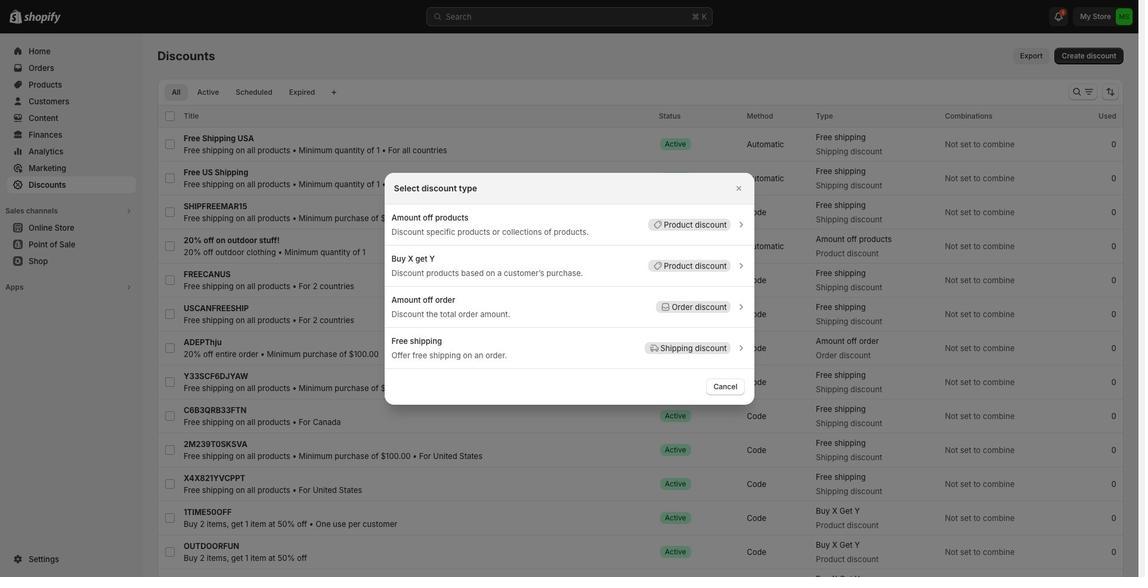 Task type: describe. For each thing, give the bounding box(es) containing it.
shopify image
[[24, 12, 61, 24]]



Task type: locate. For each thing, give the bounding box(es) containing it.
tab list
[[162, 84, 325, 101]]

dialog
[[0, 173, 1139, 405]]



Task type: vqa. For each thing, say whether or not it's contained in the screenshot.
the to within the to customize your online store and add bonus features
no



